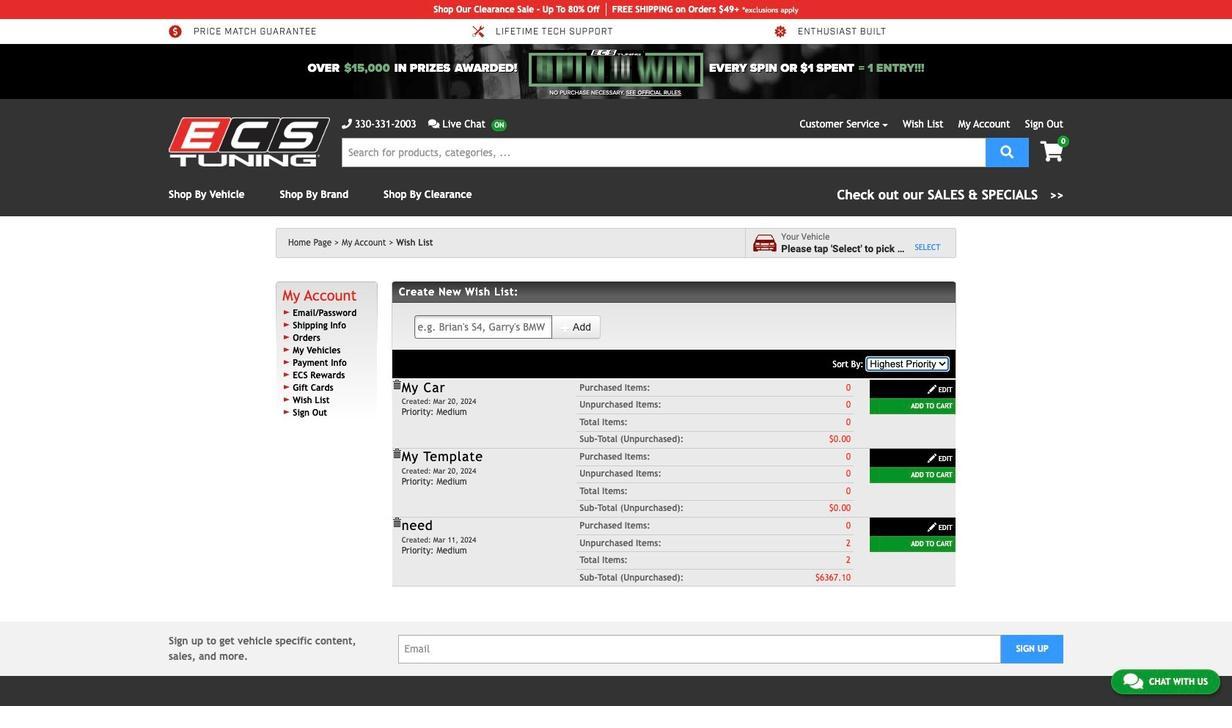 Task type: describe. For each thing, give the bounding box(es) containing it.
delete image
[[392, 518, 402, 528]]

white image for delete icon
[[927, 523, 938, 533]]

2 delete image from the top
[[392, 449, 402, 459]]

e.g. Brian's S4, Garry's BMW E92...etc text field
[[414, 315, 552, 339]]

Email email field
[[398, 635, 1002, 664]]

comments image
[[428, 119, 440, 129]]

1 delete image from the top
[[392, 380, 402, 390]]

phone image
[[342, 119, 352, 129]]

ecs tuning 'spin to win' contest logo image
[[529, 50, 704, 87]]

0 horizontal spatial white image
[[561, 323, 571, 333]]

shopping cart image
[[1041, 142, 1064, 162]]

search image
[[1001, 145, 1014, 158]]



Task type: locate. For each thing, give the bounding box(es) containing it.
0 vertical spatial delete image
[[392, 380, 402, 390]]

delete image
[[392, 380, 402, 390], [392, 449, 402, 459]]

ecs tuning image
[[169, 117, 330, 167]]

2 white image from the top
[[927, 523, 938, 533]]

white image
[[927, 454, 938, 464], [927, 523, 938, 533]]

Search text field
[[342, 138, 986, 167]]

1 vertical spatial white image
[[927, 384, 938, 395]]

0 vertical spatial white image
[[561, 323, 571, 333]]

1 white image from the top
[[927, 454, 938, 464]]

0 vertical spatial white image
[[927, 454, 938, 464]]

1 horizontal spatial white image
[[927, 384, 938, 395]]

1 vertical spatial delete image
[[392, 449, 402, 459]]

1 vertical spatial white image
[[927, 523, 938, 533]]

white image
[[561, 323, 571, 333], [927, 384, 938, 395]]

white image for 1st delete image from the bottom of the page
[[927, 454, 938, 464]]

comments image
[[1124, 673, 1144, 690]]



Task type: vqa. For each thing, say whether or not it's contained in the screenshot.
Search IMAGE
yes



